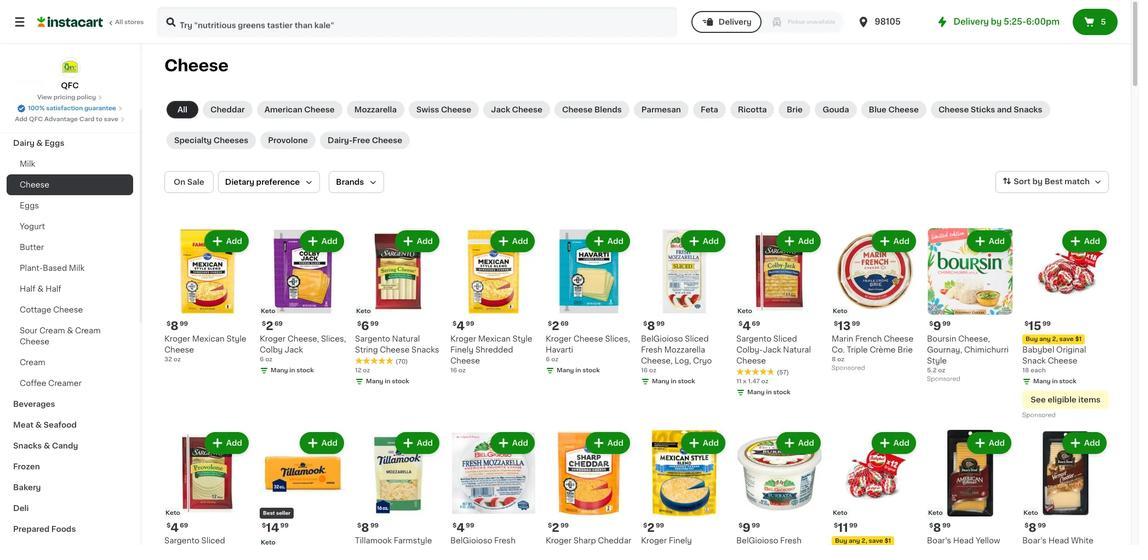 Task type: locate. For each thing, give the bounding box(es) containing it.
2 horizontal spatial fresh
[[781, 537, 802, 544]]

69 up colby-
[[752, 321, 761, 327]]

& inside sour cream & cream cheese
[[67, 327, 73, 334]]

sponsored badge image down see on the bottom of the page
[[1023, 412, 1056, 418]]

keto up boar's head white
[[1024, 510, 1039, 516]]

2 mexican from the left
[[479, 335, 511, 343]]

brie left gouda link
[[787, 106, 803, 113]]

69 up havarti
[[561, 321, 569, 327]]

cryo
[[694, 357, 712, 365]]

0 horizontal spatial natural
[[392, 335, 420, 343]]

frozen link
[[7, 456, 133, 477]]

1 horizontal spatial sargento
[[355, 335, 390, 343]]

0 horizontal spatial cheese,
[[288, 335, 319, 343]]

oz
[[174, 356, 181, 362], [265, 356, 273, 362], [552, 356, 559, 362], [838, 356, 845, 362], [363, 367, 370, 373], [459, 367, 466, 373], [650, 367, 657, 373], [939, 367, 946, 373], [762, 378, 769, 384]]

& for candy
[[44, 442, 50, 450]]

1 horizontal spatial head
[[1049, 537, 1070, 544]]

1 vertical spatial buy any 2, save $1
[[836, 538, 892, 544]]

keto up sargento sliced
[[166, 510, 180, 516]]

0 horizontal spatial snacks
[[13, 442, 42, 450]]

best seller
[[263, 510, 291, 515]]

sliced inside sargento sliced
[[202, 537, 225, 544]]

fresh inside the belgioioso sliced fresh mozzarella cheese, log, cryo 16 oz
[[642, 346, 663, 354]]

0 vertical spatial 9
[[934, 320, 942, 332]]

1 vertical spatial snacks
[[412, 346, 440, 354]]

& for half
[[37, 285, 44, 293]]

2 half from the left
[[46, 285, 61, 293]]

& inside "link"
[[35, 421, 42, 429]]

head for yellow
[[954, 537, 975, 544]]

keto for boar's head yellow
[[929, 510, 943, 516]]

slices, inside the kroger cheese, slices, colby jack 6 oz
[[321, 335, 346, 343]]

sargento for string
[[355, 335, 390, 343]]

many down the belgioioso sliced fresh mozzarella cheese, log, cryo 16 oz
[[652, 378, 670, 384]]

natural
[[392, 335, 420, 343], [784, 346, 812, 354]]

many in stock down the 1.47
[[748, 389, 791, 395]]

& down cottage cheese link
[[67, 327, 73, 334]]

buy any 2, save $1
[[1026, 336, 1083, 342], [836, 538, 892, 544]]

qfc up 'view pricing policy' link
[[61, 82, 79, 89]]

99 inside $ 6 99
[[371, 321, 379, 327]]

sargento sliced colby-jack natural cheese
[[737, 335, 812, 365]]

best inside product group
[[263, 510, 275, 515]]

kroger for finely
[[451, 335, 477, 343]]

1 head from the left
[[954, 537, 975, 544]]

view pricing policy
[[37, 94, 96, 100]]

0 vertical spatial cheddar
[[211, 106, 245, 113]]

1 horizontal spatial natural
[[784, 346, 812, 354]]

qfc link
[[59, 57, 80, 91]]

cheddar inside kroger sharp cheddar
[[598, 537, 632, 544]]

save for 15
[[1060, 336, 1075, 342]]

$ 4 99 for belgioioso fresh
[[453, 522, 475, 533]]

$ inside $ 6 99
[[357, 321, 362, 327]]

1 vertical spatial 9
[[743, 522, 751, 533]]

best match
[[1045, 178, 1091, 185]]

cheese inside 'babybel original snack cheese 18 each'
[[1049, 357, 1078, 365]]

16 inside the belgioioso sliced fresh mozzarella cheese, log, cryo 16 oz
[[642, 367, 648, 373]]

4 for kroger mexican style finely shredded cheese
[[457, 320, 465, 332]]

8 for belgioioso sliced fresh mozzarella cheese, log, cryo
[[648, 320, 656, 332]]

oz inside the belgioioso sliced fresh mozzarella cheese, log, cryo 16 oz
[[650, 367, 657, 373]]

0 horizontal spatial slices,
[[321, 335, 346, 343]]

69 for kroger cheese, slices, colby jack
[[275, 321, 283, 327]]

instacart logo image
[[37, 15, 103, 29]]

kroger inside kroger mexican style cheese 32 oz
[[164, 335, 190, 343]]

$ 2 99 up the kroger finely at right bottom
[[644, 522, 665, 533]]

half
[[20, 285, 36, 293], [46, 285, 61, 293]]

keto for kroger cheese, slices, colby jack
[[261, 308, 276, 314]]

0 vertical spatial natural
[[392, 335, 420, 343]]

99 inside $ 11 99
[[850, 523, 858, 529]]

cheese, inside boursin cheese, gournay, chimichurri style 5.2 oz
[[959, 335, 991, 343]]

marin
[[832, 335, 854, 343]]

0 horizontal spatial style
[[227, 335, 247, 343]]

in down the kroger cheese, slices, colby jack 6 oz
[[290, 367, 295, 373]]

& right meat
[[35, 421, 42, 429]]

sponsored badge image
[[832, 365, 865, 371], [928, 376, 961, 382], [1023, 412, 1056, 418]]

stock down the (57)
[[774, 389, 791, 395]]

& up 'cottage'
[[37, 285, 44, 293]]

0 vertical spatial mozzarella
[[355, 106, 397, 113]]

half down plant-based milk
[[46, 285, 61, 293]]

0 vertical spatial brie
[[787, 106, 803, 113]]

yogurt link
[[7, 216, 133, 237]]

keto up the 13
[[833, 308, 848, 314]]

cheddar up cheeses
[[211, 106, 245, 113]]

2 16 from the left
[[642, 367, 648, 373]]

advantage
[[44, 116, 78, 122]]

mozzarella up the log,
[[665, 346, 706, 354]]

2 vertical spatial save
[[869, 538, 884, 544]]

1 vertical spatial save
[[1060, 336, 1075, 342]]

$ 11 99
[[835, 522, 858, 533]]

keto up boar's head yellow in the bottom of the page
[[929, 510, 943, 516]]

2 horizontal spatial sponsored badge image
[[1023, 412, 1056, 418]]

buy any 2, save $1 down $ 11 99
[[836, 538, 892, 544]]

stock for jack
[[297, 367, 314, 373]]

1 belgioioso fresh from the left
[[451, 537, 525, 545]]

sponsored badge image down triple
[[832, 365, 865, 371]]

delivery button
[[692, 11, 762, 33]]

cheese, inside the belgioioso sliced fresh mozzarella cheese, log, cryo 16 oz
[[642, 357, 673, 365]]

qfc logo image
[[59, 57, 80, 78]]

0 vertical spatial all
[[115, 19, 123, 25]]

milk down dairy
[[20, 160, 35, 168]]

sargento natural string cheese snacks
[[355, 335, 440, 354]]

cream link
[[7, 352, 133, 373]]

8 down co.
[[832, 356, 836, 362]]

specialty cheeses
[[174, 137, 248, 144]]

69 up colby
[[275, 321, 283, 327]]

1 horizontal spatial belgioioso fresh
[[737, 537, 809, 545]]

0 horizontal spatial brie
[[787, 106, 803, 113]]

any up babybel
[[1040, 336, 1052, 342]]

1 horizontal spatial $ 2 69
[[548, 320, 569, 332]]

1 vertical spatial all
[[178, 106, 188, 113]]

1 horizontal spatial 16
[[642, 367, 648, 373]]

1 horizontal spatial sliced
[[685, 335, 709, 343]]

stock
[[297, 367, 314, 373], [583, 367, 600, 373], [392, 378, 410, 384], [678, 378, 696, 384], [1060, 378, 1077, 384], [774, 389, 791, 395]]

product group
[[164, 228, 251, 364], [260, 228, 347, 377], [355, 228, 442, 388], [451, 228, 537, 375], [546, 228, 633, 377], [642, 228, 728, 388], [737, 228, 824, 399], [832, 228, 919, 374], [928, 228, 1014, 385], [1023, 228, 1110, 421], [164, 430, 251, 545], [260, 430, 347, 545], [355, 430, 442, 545], [451, 430, 537, 545], [546, 430, 633, 545], [642, 430, 728, 545], [737, 430, 824, 545], [832, 430, 919, 545], [928, 430, 1014, 545], [1023, 430, 1110, 545]]

parmesan link
[[634, 101, 689, 118]]

bakery link
[[7, 477, 133, 498]]

2 horizontal spatial save
[[1060, 336, 1075, 342]]

style inside boursin cheese, gournay, chimichurri style 5.2 oz
[[928, 357, 948, 365]]

$ 8 99 up tillamook
[[357, 522, 379, 533]]

swiss cheese
[[417, 106, 472, 113]]

any
[[1040, 336, 1052, 342], [849, 538, 861, 544]]

8 up tillamook
[[362, 522, 369, 533]]

6 down colby
[[260, 356, 264, 362]]

6
[[362, 320, 369, 332], [260, 356, 264, 362], [546, 356, 550, 362]]

0 horizontal spatial by
[[992, 18, 1003, 26]]

9
[[934, 320, 942, 332], [743, 522, 751, 533]]

1 $ 2 99 from the left
[[548, 522, 569, 533]]

preference
[[256, 178, 300, 186]]

brands button
[[329, 171, 385, 193]]

0 horizontal spatial boar's
[[928, 537, 952, 544]]

keto up $ 11 99
[[833, 510, 848, 516]]

many down each
[[1034, 378, 1051, 384]]

all up the specialty
[[178, 106, 188, 113]]

2 up colby
[[266, 320, 274, 332]]

1 horizontal spatial brie
[[898, 346, 914, 354]]

1 horizontal spatial qfc
[[61, 82, 79, 89]]

snacks inside sargento natural string cheese snacks
[[412, 346, 440, 354]]

many in stock for cheese,
[[652, 378, 696, 384]]

0 horizontal spatial 11
[[737, 378, 742, 384]]

$ 2 69 up colby
[[262, 320, 283, 332]]

0 vertical spatial finely
[[451, 346, 474, 354]]

& right dairy
[[36, 139, 43, 147]]

1 horizontal spatial 6
[[362, 320, 369, 332]]

9 for belgioioso fresh
[[743, 522, 751, 533]]

style inside kroger mexican style finely shredded cheese 16 oz
[[513, 335, 533, 343]]

eggs up 'yogurt'
[[20, 202, 39, 209]]

$ 4 99
[[453, 320, 475, 332], [453, 522, 475, 533]]

snacks & candy
[[13, 442, 78, 450]]

1 $ 2 69 from the left
[[262, 320, 283, 332]]

shredded
[[476, 346, 514, 354]]

many in stock up eligible
[[1034, 378, 1077, 384]]

0 horizontal spatial head
[[954, 537, 975, 544]]

6 up string
[[362, 320, 369, 332]]

16 inside kroger mexican style finely shredded cheese 16 oz
[[451, 367, 457, 373]]

eggs inside eggs link
[[20, 202, 39, 209]]

1 horizontal spatial $ 9 99
[[930, 320, 951, 332]]

meat & seafood
[[13, 421, 77, 429]]

None search field
[[157, 7, 677, 37]]

eligible
[[1048, 396, 1077, 404]]

buy down $ 11 99
[[836, 538, 848, 544]]

fresh for 9
[[781, 537, 802, 544]]

1 horizontal spatial best
[[1045, 178, 1063, 185]]

yogurt
[[20, 223, 45, 230]]

2 horizontal spatial jack
[[763, 346, 782, 354]]

0 vertical spatial eggs
[[45, 139, 64, 147]]

0 horizontal spatial $1
[[885, 538, 892, 544]]

2 head from the left
[[1049, 537, 1070, 544]]

oz inside kroger cheese slices, havarti 6 oz
[[552, 356, 559, 362]]

add qfc advantage card to save
[[15, 116, 118, 122]]

sharp
[[574, 537, 596, 544]]

keto up $ 6 99
[[356, 308, 371, 314]]

sargento inside sargento natural string cheese snacks
[[355, 335, 390, 343]]

provolone link
[[261, 132, 316, 149]]

eggs link
[[7, 195, 133, 216]]

1 vertical spatial brie
[[898, 346, 914, 354]]

many in stock down the kroger cheese, slices, colby jack 6 oz
[[271, 367, 314, 373]]

keto for boar's head white
[[1024, 510, 1039, 516]]

keto up colby-
[[738, 308, 753, 314]]

99 inside "$ 13 99"
[[852, 321, 861, 327]]

0 horizontal spatial cheddar
[[211, 106, 245, 113]]

2 horizontal spatial style
[[928, 357, 948, 365]]

0 vertical spatial any
[[1040, 336, 1052, 342]]

in down the log,
[[671, 378, 677, 384]]

1 horizontal spatial buy
[[1026, 336, 1039, 342]]

sliced inside the belgioioso sliced fresh mozzarella cheese, log, cryo 16 oz
[[685, 335, 709, 343]]

Best match Sort by field
[[996, 171, 1110, 193]]

kroger for havarti
[[546, 335, 572, 343]]

keto for sargento natural string cheese snacks
[[356, 308, 371, 314]]

1 vertical spatial buy
[[836, 538, 848, 544]]

product group containing 11
[[832, 430, 919, 545]]

sargento for colby-
[[737, 335, 772, 343]]

1 horizontal spatial slices,
[[606, 335, 631, 343]]

2 $ 2 69 from the left
[[548, 320, 569, 332]]

0 vertical spatial 11
[[737, 378, 742, 384]]

stock down the kroger cheese, slices, colby jack 6 oz
[[297, 367, 314, 373]]

mexican inside kroger mexican style cheese 32 oz
[[192, 335, 225, 343]]

slices, inside kroger cheese slices, havarti 6 oz
[[606, 335, 631, 343]]

6 inside the kroger cheese, slices, colby jack 6 oz
[[260, 356, 264, 362]]

98105 button
[[858, 7, 924, 37]]

any for 15
[[1040, 336, 1052, 342]]

1 horizontal spatial fresh
[[642, 346, 663, 354]]

2 belgioioso fresh from the left
[[737, 537, 809, 545]]

8 up boar's head white
[[1029, 522, 1037, 533]]

$ inside $ 15 99
[[1025, 321, 1029, 327]]

kroger inside the kroger cheese, slices, colby jack 6 oz
[[260, 335, 286, 343]]

any for 11
[[849, 538, 861, 544]]

1 horizontal spatial buy any 2, save $1
[[1026, 336, 1083, 342]]

by left 5:25- at the right
[[992, 18, 1003, 26]]

dietary
[[225, 178, 255, 186]]

recipes
[[13, 77, 45, 84]]

0 horizontal spatial sargento
[[164, 537, 200, 544]]

0 horizontal spatial 9
[[743, 522, 751, 533]]

5.2
[[928, 367, 937, 373]]

4 for sargento sliced colby-jack natural cheese
[[743, 320, 751, 332]]

in
[[290, 367, 295, 373], [576, 367, 582, 373], [385, 378, 391, 384], [671, 378, 677, 384], [1053, 378, 1059, 384], [767, 389, 772, 395]]

sponsored badge image for 9
[[928, 376, 961, 382]]

boar's head yellow
[[928, 537, 1001, 545]]

0 vertical spatial $1
[[1076, 336, 1083, 342]]

many down havarti
[[557, 367, 574, 373]]

in up eligible
[[1053, 378, 1059, 384]]

dairy-
[[328, 137, 353, 144]]

0 vertical spatial 2,
[[1053, 336, 1059, 342]]

save for 11
[[869, 538, 884, 544]]

1 horizontal spatial by
[[1033, 178, 1043, 185]]

mozzarella inside the belgioioso sliced fresh mozzarella cheese, log, cryo 16 oz
[[665, 346, 706, 354]]

farmstyle
[[394, 537, 432, 544]]

crème
[[870, 346, 896, 354]]

$ 8 99 for kroger mexican style cheese
[[167, 320, 188, 332]]

babybel original snack cheese 18 each
[[1023, 346, 1087, 373]]

eggs down advantage
[[45, 139, 64, 147]]

1 boar's from the left
[[928, 537, 952, 544]]

in down kroger cheese slices, havarti 6 oz at the bottom
[[576, 367, 582, 373]]

8 for kroger mexican style cheese
[[171, 320, 179, 332]]

on sale button
[[164, 171, 214, 193]]

0 horizontal spatial buy
[[836, 538, 848, 544]]

half down plant-
[[20, 285, 36, 293]]

in for jack
[[290, 367, 295, 373]]

0 horizontal spatial mexican
[[192, 335, 225, 343]]

1 vertical spatial 11
[[839, 522, 849, 533]]

1 vertical spatial any
[[849, 538, 861, 544]]

1 vertical spatial qfc
[[29, 116, 43, 122]]

best left match at the right top of the page
[[1045, 178, 1063, 185]]

1 vertical spatial finely
[[669, 537, 692, 544]]

produce link
[[7, 112, 133, 133]]

boar's for boar's head white
[[1023, 537, 1047, 544]]

1.47
[[749, 378, 760, 384]]

1 horizontal spatial delivery
[[954, 18, 990, 26]]

99 inside $ 15 99
[[1043, 321, 1052, 327]]

american cheese
[[265, 106, 335, 113]]

oz inside boursin cheese, gournay, chimichurri style 5.2 oz
[[939, 367, 946, 373]]

0 horizontal spatial 16
[[451, 367, 457, 373]]

all left stores
[[115, 19, 123, 25]]

2 horizontal spatial 6
[[546, 356, 550, 362]]

sponsored badge image down 5.2
[[928, 376, 961, 382]]

0 vertical spatial buy any 2, save $1
[[1026, 336, 1083, 342]]

buy up babybel
[[1026, 336, 1039, 342]]

$ 8 99 up the belgioioso sliced fresh mozzarella cheese, log, cryo 16 oz
[[644, 320, 665, 332]]

meat
[[13, 421, 33, 429]]

brie right crème
[[898, 346, 914, 354]]

head for white
[[1049, 537, 1070, 544]]

kroger inside kroger mexican style finely shredded cheese 16 oz
[[451, 335, 477, 343]]

2 up the kroger finely at right bottom
[[648, 522, 655, 533]]

0 horizontal spatial belgioioso
[[451, 537, 493, 544]]

1 vertical spatial milk
[[69, 264, 85, 272]]

0 horizontal spatial $ 2 99
[[548, 522, 569, 533]]

8 up the belgioioso sliced fresh mozzarella cheese, log, cryo 16 oz
[[648, 320, 656, 332]]

seller
[[276, 510, 291, 515]]

prepared foods
[[13, 525, 76, 533]]

$ 8 99 up 32
[[167, 320, 188, 332]]

0 horizontal spatial sponsored badge image
[[832, 365, 865, 371]]

9 for boursin cheese, gournay, chimichurri style
[[934, 320, 942, 332]]

sliced inside sargento sliced colby-jack natural cheese
[[774, 335, 798, 343]]

keto up colby
[[261, 308, 276, 314]]

1 vertical spatial natural
[[784, 346, 812, 354]]

boar's inside boar's head white
[[1023, 537, 1047, 544]]

sliced for jack
[[774, 335, 798, 343]]

kroger inside kroger cheese slices, havarti 6 oz
[[546, 335, 572, 343]]

white
[[1072, 537, 1094, 544]]

boar's left 'yellow'
[[928, 537, 952, 544]]

stock for 18
[[1060, 378, 1077, 384]]

cheese inside kroger mexican style finely shredded cheese 16 oz
[[451, 357, 480, 365]]

$ 2 99
[[548, 522, 569, 533], [644, 522, 665, 533]]

fresh
[[642, 346, 663, 354], [495, 537, 516, 544], [781, 537, 802, 544]]

cheese inside sour cream & cream cheese
[[20, 338, 49, 345]]

many
[[271, 367, 288, 373], [557, 367, 574, 373], [366, 378, 384, 384], [652, 378, 670, 384], [1034, 378, 1051, 384], [748, 389, 765, 395]]

delivery inside button
[[719, 18, 752, 26]]

2 vertical spatial sponsored badge image
[[1023, 412, 1056, 418]]

delivery by 5:25-6:00pm link
[[937, 15, 1060, 29]]

0 vertical spatial buy
[[1026, 336, 1039, 342]]

any down $ 11 99
[[849, 538, 861, 544]]

$ 8 99 up boar's head white
[[1025, 522, 1047, 533]]

1 vertical spatial mozzarella
[[665, 346, 706, 354]]

boar's
[[928, 537, 952, 544], [1023, 537, 1047, 544]]

1 horizontal spatial cheddar
[[598, 537, 632, 544]]

$ 2 69 up havarti
[[548, 320, 569, 332]]

stock down kroger cheese slices, havarti 6 oz at the bottom
[[583, 367, 600, 373]]

lists
[[31, 38, 50, 46]]

best inside 'field'
[[1045, 178, 1063, 185]]

1 horizontal spatial $1
[[1076, 336, 1083, 342]]

0 vertical spatial qfc
[[61, 82, 79, 89]]

1 vertical spatial eggs
[[20, 202, 39, 209]]

keto for sargento sliced
[[166, 510, 180, 516]]

view pricing policy link
[[37, 93, 103, 102]]

$ 4 69 for sargento sliced colby-jack natural cheese
[[739, 320, 761, 332]]

1 horizontal spatial all
[[178, 106, 188, 113]]

many in stock down the log,
[[652, 378, 696, 384]]

6 down havarti
[[546, 356, 550, 362]]

milk right based in the top left of the page
[[69, 264, 85, 272]]

gouda
[[823, 106, 850, 113]]

cheddar right "sharp"
[[598, 537, 632, 544]]

head inside boar's head white
[[1049, 537, 1070, 544]]

1 horizontal spatial milk
[[69, 264, 85, 272]]

16
[[451, 367, 457, 373], [642, 367, 648, 373]]

2 up kroger sharp cheddar
[[552, 522, 560, 533]]

$ 2 99 up kroger sharp cheddar
[[548, 522, 569, 533]]

mexican inside kroger mexican style finely shredded cheese 16 oz
[[479, 335, 511, 343]]

by inside 'field'
[[1033, 178, 1043, 185]]

$ 8 99 up boar's head yellow in the bottom of the page
[[930, 522, 951, 533]]

head left 'yellow'
[[954, 537, 975, 544]]

thanksgiving
[[13, 98, 66, 105]]

style inside kroger mexican style cheese 32 oz
[[227, 335, 247, 343]]

69 for sargento sliced colby-jack natural cheese
[[752, 321, 761, 327]]

2 horizontal spatial sargento
[[737, 335, 772, 343]]

many in stock down kroger cheese slices, havarti 6 oz at the bottom
[[557, 367, 600, 373]]

0 vertical spatial $ 4 69
[[739, 320, 761, 332]]

$ 4 69 up sargento sliced
[[167, 522, 188, 533]]

many in stock for 18
[[1034, 378, 1077, 384]]

boar's right 'yellow'
[[1023, 537, 1047, 544]]

delivery for delivery
[[719, 18, 752, 26]]

1 16 from the left
[[451, 367, 457, 373]]

2 slices, from the left
[[606, 335, 631, 343]]

4 for sargento sliced
[[171, 522, 179, 533]]

1 slices, from the left
[[321, 335, 346, 343]]

natural up (70)
[[392, 335, 420, 343]]

2 up havarti
[[552, 320, 560, 332]]

1 mexican from the left
[[192, 335, 225, 343]]

sargento inside sargento sliced colby-jack natural cheese
[[737, 335, 772, 343]]

2, for 11
[[862, 538, 868, 544]]

eggs inside dairy & eggs link
[[45, 139, 64, 147]]

0 vertical spatial $ 9 99
[[930, 320, 951, 332]]

0 vertical spatial best
[[1045, 178, 1063, 185]]

& for eggs
[[36, 139, 43, 147]]

0 horizontal spatial delivery
[[719, 18, 752, 26]]

sliced for mozzarella
[[685, 335, 709, 343]]

blue
[[870, 106, 887, 113]]

buy
[[1026, 336, 1039, 342], [836, 538, 848, 544]]

many for cheese,
[[652, 378, 670, 384]]

1 vertical spatial sponsored badge image
[[928, 376, 961, 382]]

& left candy
[[44, 442, 50, 450]]

qfc inside 'link'
[[61, 82, 79, 89]]

many in stock for 6
[[557, 367, 600, 373]]

2 boar's from the left
[[1023, 537, 1047, 544]]

many down 12 oz
[[366, 378, 384, 384]]

1 horizontal spatial boar's
[[1023, 537, 1047, 544]]

8 up 32
[[171, 320, 179, 332]]

1 horizontal spatial 2,
[[1053, 336, 1059, 342]]

buy any 2, save $1 up babybel
[[1026, 336, 1083, 342]]

0 horizontal spatial fresh
[[495, 537, 516, 544]]

belgioioso fresh
[[451, 537, 525, 545], [737, 537, 809, 545]]

head left white
[[1049, 537, 1070, 544]]

all link
[[167, 101, 198, 118]]

1 horizontal spatial any
[[1040, 336, 1052, 342]]

best for best match
[[1045, 178, 1063, 185]]

natural up the (57)
[[784, 346, 812, 354]]

mozzarella
[[355, 106, 397, 113], [665, 346, 706, 354]]

$ 2 69
[[262, 320, 283, 332], [548, 320, 569, 332]]

1 vertical spatial $ 9 99
[[739, 522, 761, 533]]

best left seller
[[263, 510, 275, 515]]

0 horizontal spatial all
[[115, 19, 123, 25]]

cheese, inside the kroger cheese, slices, colby jack 6 oz
[[288, 335, 319, 343]]

$1
[[1076, 336, 1083, 342], [885, 538, 892, 544]]

2 horizontal spatial cheese,
[[959, 335, 991, 343]]

cheese, for slices,
[[288, 335, 319, 343]]

0 horizontal spatial qfc
[[29, 116, 43, 122]]

2 $ 2 99 from the left
[[644, 522, 665, 533]]

$ 4 69 up colby-
[[739, 320, 761, 332]]

2 $ 4 99 from the top
[[453, 522, 475, 533]]

8 up boar's head yellow in the bottom of the page
[[934, 522, 942, 533]]

mozzarella up dairy-free cheese
[[355, 106, 397, 113]]

0 horizontal spatial $ 2 69
[[262, 320, 283, 332]]

brie inside marin french cheese co. triple crème brie 8 oz
[[898, 346, 914, 354]]

stock down the log,
[[678, 378, 696, 384]]

belgioioso inside the belgioioso sliced fresh mozzarella cheese, log, cryo 16 oz
[[642, 335, 683, 343]]

tillamook farmstyle
[[355, 537, 435, 545]]

69 for kroger cheese slices, havarti
[[561, 321, 569, 327]]

0 vertical spatial save
[[104, 116, 118, 122]]

0 horizontal spatial belgioioso fresh
[[451, 537, 525, 545]]

head inside boar's head yellow
[[954, 537, 975, 544]]

many down colby
[[271, 367, 288, 373]]

qfc down 100% at the left of page
[[29, 116, 43, 122]]

1 $ 4 99 from the top
[[453, 320, 475, 332]]

kroger inside the kroger finely
[[642, 537, 667, 544]]

boar's inside boar's head yellow
[[928, 537, 952, 544]]



Task type: describe. For each thing, give the bounding box(es) containing it.
8 for tillamook farmstyle
[[362, 522, 369, 533]]

sour cream & cream cheese
[[20, 327, 101, 345]]

product group containing 15
[[1023, 228, 1110, 421]]

sticks
[[971, 106, 996, 113]]

cheddar link
[[203, 101, 253, 118]]

cream down cottage cheese link
[[75, 327, 101, 334]]

buy any 2, save $1 for 11
[[836, 538, 892, 544]]

colby-
[[737, 346, 763, 354]]

all for all
[[178, 106, 188, 113]]

1 horizontal spatial jack
[[491, 106, 511, 113]]

kroger for colby
[[260, 335, 286, 343]]

keto for sargento sliced colby-jack natural cheese
[[738, 308, 753, 314]]

$ 2 99 for kroger sharp cheddar
[[548, 522, 569, 533]]

8 for boar's head white
[[1029, 522, 1037, 533]]

cheese inside sargento natural string cheese snacks
[[380, 346, 410, 354]]

creamer
[[48, 379, 82, 387]]

stock for cheese,
[[678, 378, 696, 384]]

american
[[265, 106, 303, 113]]

sargento sliced
[[164, 537, 242, 545]]

in for 18
[[1053, 378, 1059, 384]]

seafood
[[44, 421, 77, 429]]

$ 8 99 for belgioioso sliced fresh mozzarella cheese, log, cryo
[[644, 320, 665, 332]]

half & half
[[20, 285, 61, 293]]

mexican for 4
[[479, 335, 511, 343]]

13
[[839, 320, 851, 332]]

dairy
[[13, 139, 34, 147]]

log,
[[675, 357, 692, 365]]

gouda link
[[816, 101, 857, 118]]

kroger for cheese
[[164, 335, 190, 343]]

oz inside kroger mexican style finely shredded cheese 16 oz
[[459, 367, 466, 373]]

coffee creamer link
[[7, 373, 133, 394]]

service type group
[[692, 11, 845, 33]]

0 horizontal spatial mozzarella
[[355, 106, 397, 113]]

sort
[[1015, 178, 1031, 185]]

8 for boar's head yellow
[[934, 522, 942, 533]]

many for jack
[[271, 367, 288, 373]]

$ 8 99 for tillamook farmstyle
[[357, 522, 379, 533]]

stores
[[124, 19, 144, 25]]

Search field
[[158, 8, 676, 36]]

& for seafood
[[35, 421, 42, 429]]

deli link
[[7, 498, 133, 519]]

many for 18
[[1034, 378, 1051, 384]]

4 for belgioioso fresh
[[457, 522, 465, 533]]

see eligible items button
[[1023, 390, 1110, 409]]

cheese sticks and snacks
[[939, 106, 1043, 113]]

blends
[[595, 106, 622, 113]]

free
[[353, 137, 370, 144]]

many down the 1.47
[[748, 389, 765, 395]]

many in stock for jack
[[271, 367, 314, 373]]

feta
[[701, 106, 719, 113]]

babybel
[[1023, 346, 1055, 354]]

plant-
[[20, 264, 43, 272]]

$ inside $ 14 99
[[262, 523, 266, 529]]

cheese sticks and snacks link
[[932, 101, 1051, 118]]

milk link
[[7, 154, 133, 174]]

in down sargento natural string cheese snacks
[[385, 378, 391, 384]]

natural inside sargento natural string cheese snacks
[[392, 335, 420, 343]]

ricotta link
[[731, 101, 775, 118]]

18
[[1023, 367, 1030, 373]]

cream down cottage cheese
[[39, 327, 65, 334]]

by for sort
[[1033, 178, 1043, 185]]

1 half from the left
[[20, 285, 36, 293]]

jack inside sargento sliced colby-jack natural cheese
[[763, 346, 782, 354]]

buy for 15
[[1026, 336, 1039, 342]]

based
[[43, 264, 67, 272]]

mexican for 8
[[192, 335, 225, 343]]

sponsored badge image for 13
[[832, 365, 865, 371]]

buy any 2, save $1 for 15
[[1026, 336, 1083, 342]]

each
[[1031, 367, 1047, 373]]

provolone
[[268, 137, 308, 144]]

kroger inside kroger sharp cheddar
[[546, 537, 572, 544]]

$ 6 99
[[357, 320, 379, 332]]

all for all stores
[[115, 19, 123, 25]]

cheese inside kroger mexican style cheese 32 oz
[[164, 346, 194, 354]]

boursin
[[928, 335, 957, 343]]

buy for 11
[[836, 538, 848, 544]]

cottage cheese
[[20, 306, 83, 314]]

jack cheese link
[[484, 101, 551, 118]]

style for 4
[[513, 335, 533, 343]]

0 vertical spatial snacks
[[1014, 106, 1043, 113]]

snacks & candy link
[[7, 435, 133, 456]]

delivery by 5:25-6:00pm
[[954, 18, 1060, 26]]

product group containing 14
[[260, 430, 347, 545]]

cottage
[[20, 306, 51, 314]]

sargento inside sargento sliced
[[164, 537, 200, 544]]

frozen
[[13, 463, 40, 470]]

candy
[[52, 442, 78, 450]]

$ inside $ 11 99
[[835, 523, 839, 529]]

oz inside the kroger cheese, slices, colby jack 6 oz
[[265, 356, 273, 362]]

14
[[266, 522, 279, 533]]

delivery for delivery by 5:25-6:00pm
[[954, 18, 990, 26]]

$1 for 11
[[885, 538, 892, 544]]

slices, for kroger cheese slices, havarti
[[606, 335, 631, 343]]

6 inside product group
[[362, 320, 369, 332]]

keto for buy any 2, save $1
[[833, 510, 848, 516]]

plant-based milk
[[20, 264, 85, 272]]

2 for kroger cheese slices, havarti
[[552, 320, 560, 332]]

blue cheese
[[870, 106, 919, 113]]

in for 6
[[576, 367, 582, 373]]

oz inside marin french cheese co. triple crème brie 8 oz
[[838, 356, 845, 362]]

jack inside the kroger cheese, slices, colby jack 6 oz
[[285, 346, 303, 354]]

style for 8
[[227, 335, 247, 343]]

$ 2 69 for kroger cheese slices, havarti
[[548, 320, 569, 332]]

view
[[37, 94, 52, 100]]

all stores link
[[37, 7, 145, 37]]

on
[[174, 178, 186, 186]]

belgioioso for 4
[[451, 537, 493, 544]]

8 inside marin french cheese co. triple crème brie 8 oz
[[832, 356, 836, 362]]

$ 2 99 for kroger finely
[[644, 522, 665, 533]]

dairy-free cheese link
[[320, 132, 410, 149]]

(57)
[[777, 370, 790, 376]]

satisfaction
[[46, 105, 83, 111]]

$ 9 99 for belgioioso fresh
[[739, 522, 761, 533]]

cheese inside sargento sliced colby-jack natural cheese
[[737, 357, 767, 365]]

$1 for 15
[[1076, 336, 1083, 342]]

boar's for boar's head yellow
[[928, 537, 952, 544]]

finely inside kroger mexican style finely shredded cheese 16 oz
[[451, 346, 474, 354]]

12
[[355, 367, 362, 373]]

$ 8 99 for boar's head yellow
[[930, 522, 951, 533]]

2 for kroger finely
[[648, 522, 655, 533]]

natural inside sargento sliced colby-jack natural cheese
[[784, 346, 812, 354]]

in for cheese,
[[671, 378, 677, 384]]

dietary preference
[[225, 178, 300, 186]]

2 for kroger cheese, slices, colby jack
[[266, 320, 274, 332]]

american cheese link
[[257, 101, 343, 118]]

oz inside kroger mexican style cheese 32 oz
[[174, 356, 181, 362]]

feta link
[[694, 101, 726, 118]]

tillamook
[[355, 537, 392, 544]]

belgioioso fresh for 4
[[451, 537, 525, 545]]

2 for kroger sharp cheddar
[[552, 522, 560, 533]]

keto for marin french cheese co. triple crème brie
[[833, 308, 848, 314]]

2 vertical spatial snacks
[[13, 442, 42, 450]]

slices, for kroger cheese, slices, colby jack
[[321, 335, 346, 343]]

cheese inside marin french cheese co. triple crème brie 8 oz
[[884, 335, 914, 343]]

5
[[1102, 18, 1107, 26]]

sour
[[20, 327, 37, 334]]

original
[[1057, 346, 1087, 354]]

$ 2 69 for kroger cheese, slices, colby jack
[[262, 320, 283, 332]]

foods
[[51, 525, 76, 533]]

to
[[96, 116, 102, 122]]

stock down (70)
[[392, 378, 410, 384]]

x
[[744, 378, 747, 384]]

0 horizontal spatial save
[[104, 116, 118, 122]]

cheeses
[[214, 137, 248, 144]]

triple
[[847, 346, 868, 354]]

cheddar inside 'link'
[[211, 106, 245, 113]]

butter link
[[7, 237, 133, 258]]

stock for 6
[[583, 367, 600, 373]]

pricing
[[54, 94, 75, 100]]

by for delivery
[[992, 18, 1003, 26]]

butter
[[20, 243, 44, 251]]

fresh for 4
[[495, 537, 516, 544]]

kroger finely
[[642, 537, 727, 545]]

$ 8 99 for boar's head white
[[1025, 522, 1047, 533]]

beverages link
[[7, 394, 133, 415]]

specialty
[[174, 137, 212, 144]]

sort by
[[1015, 178, 1043, 185]]

best for best seller
[[263, 510, 275, 515]]

(70)
[[396, 359, 408, 365]]

product group containing 13
[[832, 228, 919, 374]]

6:00pm
[[1027, 18, 1060, 26]]

yellow
[[976, 537, 1001, 544]]

$ inside "$ 13 99"
[[835, 321, 839, 327]]

all stores
[[115, 19, 144, 25]]

$ 9 99 for boursin cheese, gournay, chimichurri style
[[930, 320, 951, 332]]

belgioioso fresh for 9
[[737, 537, 809, 545]]

99 inside $ 14 99
[[280, 523, 289, 529]]

11 inside product group
[[839, 522, 849, 533]]

ricotta
[[738, 106, 767, 113]]

$ 4 99 for kroger mexican style finely shredded cheese
[[453, 320, 475, 332]]

6 inside kroger cheese slices, havarti 6 oz
[[546, 356, 550, 362]]

cheese inside kroger cheese slices, havarti 6 oz
[[574, 335, 604, 343]]

finely inside the kroger finely
[[669, 537, 692, 544]]

many for 6
[[557, 367, 574, 373]]

cheese, for gournay,
[[959, 335, 991, 343]]

$ 4 69 for sargento sliced
[[167, 522, 188, 533]]

items
[[1079, 396, 1101, 404]]

belgioioso for 9
[[737, 537, 779, 544]]

product group containing 6
[[355, 228, 442, 388]]

belgioioso sliced fresh mozzarella cheese, log, cryo 16 oz
[[642, 335, 712, 373]]

coffee creamer
[[20, 379, 82, 387]]

in down 11 x 1.47 oz
[[767, 389, 772, 395]]

many in stock down (70)
[[366, 378, 410, 384]]

5 button
[[1074, 9, 1119, 35]]

0 horizontal spatial milk
[[20, 160, 35, 168]]

cream up coffee
[[20, 359, 45, 366]]

meat & seafood link
[[7, 415, 133, 435]]

kroger mexican style finely shredded cheese 16 oz
[[451, 335, 533, 373]]

69 for sargento sliced
[[180, 523, 188, 529]]

11 x 1.47 oz
[[737, 378, 769, 384]]

2, for 15
[[1053, 336, 1059, 342]]



Task type: vqa. For each thing, say whether or not it's contained in the screenshot.


